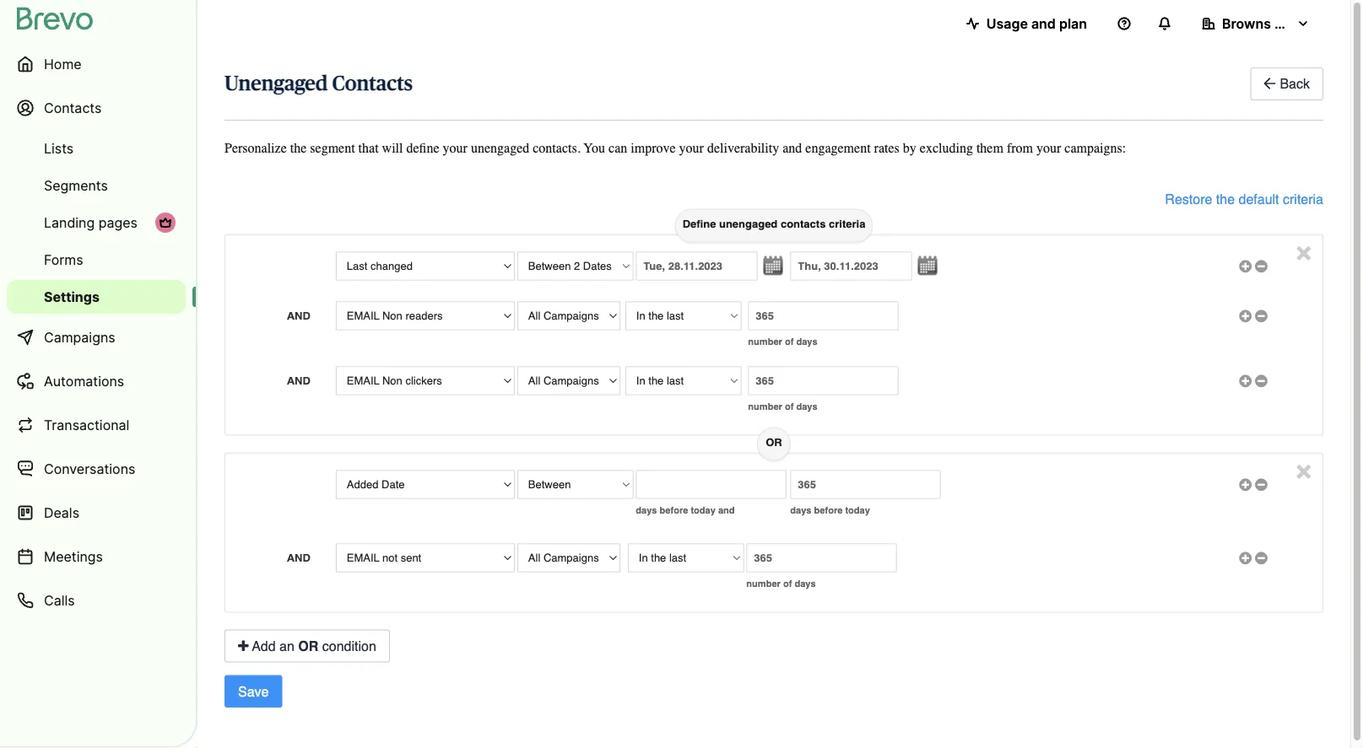 Task type: describe. For each thing, give the bounding box(es) containing it.
deals
[[44, 505, 79, 521]]

conversations
[[44, 461, 135, 477]]

transactional
[[44, 417, 129, 433]]

... image
[[912, 256, 937, 275]]

enterprise
[[1274, 15, 1342, 32]]

forms
[[44, 252, 83, 268]]

plus circle image for unengaged
[[1239, 261, 1252, 272]]

plus circle image for ×
[[1239, 553, 1252, 564]]

or ×
[[766, 436, 1312, 485]]

contacts.
[[533, 140, 580, 156]]

add
[[252, 638, 276, 654]]

default
[[1239, 191, 1279, 207]]

1 horizontal spatial and
[[783, 140, 802, 156]]

browns enterprise button
[[1188, 7, 1342, 41]]

engagement
[[805, 140, 871, 156]]

1 vertical spatial number
[[748, 402, 782, 412]]

or inside or ×
[[766, 436, 782, 449]]

× button for unengaged
[[1296, 235, 1312, 267]]

segment
[[310, 140, 355, 156]]

calls
[[44, 593, 75, 609]]

forms link
[[7, 243, 186, 277]]

segments link
[[7, 169, 186, 203]]

transactional link
[[7, 405, 186, 446]]

days for plus circle image corresponding to unengaged
[[796, 337, 818, 347]]

contacts inside contacts link
[[44, 100, 102, 116]]

left___rvooi image
[[159, 216, 172, 230]]

personalize the segment that will define your unengaged contacts. you can improve your deliverability and engagement rates by excluding them from your campaigns:
[[225, 140, 1126, 156]]

campaigns
[[44, 329, 115, 346]]

... image
[[757, 256, 783, 275]]

1 vertical spatial number of days
[[748, 402, 818, 412]]

1 your from the left
[[443, 140, 468, 156]]

× inside or ×
[[1296, 454, 1312, 485]]

home link
[[7, 44, 186, 84]]

usage and plan button
[[953, 7, 1101, 41]]

plus circle image for ×
[[1239, 480, 1252, 491]]

2 minus circle image from the top
[[1255, 311, 1268, 322]]

2 your from the left
[[679, 140, 704, 156]]

them
[[976, 140, 1004, 156]]

1 minus circle image from the top
[[1255, 261, 1268, 272]]

× inside define unengaged contacts criteria ×
[[1296, 235, 1312, 267]]

that
[[358, 140, 379, 156]]

1 horizontal spatial contacts
[[332, 73, 413, 94]]

from
[[1007, 140, 1033, 156]]

meetings link
[[7, 537, 186, 577]]

and inside usage and plan button
[[1031, 15, 1056, 32]]

add an or condition
[[249, 638, 376, 654]]

criteria for contacts
[[829, 218, 865, 230]]

you
[[584, 140, 605, 156]]

campaigns link
[[7, 317, 186, 358]]

number for unengaged
[[748, 337, 782, 347]]

number for ×
[[746, 579, 781, 590]]

lists link
[[7, 132, 186, 165]]

before for days before today and
[[660, 506, 688, 516]]

the for restore
[[1216, 191, 1235, 207]]

automations
[[44, 373, 124, 390]]

of for unengaged
[[785, 337, 794, 347]]

excluding
[[920, 140, 973, 156]]

unengaged inside define unengaged contacts criteria ×
[[719, 218, 778, 230]]

days for plus circle image corresponding to ×
[[795, 579, 816, 590]]

save
[[238, 684, 269, 700]]

usage and plan
[[986, 15, 1087, 32]]

unengaged contacts
[[225, 73, 413, 94]]

deals link
[[7, 493, 186, 533]]

restore
[[1165, 191, 1212, 207]]



Task type: locate. For each thing, give the bounding box(es) containing it.
1 vertical spatial ×
[[1296, 454, 1312, 485]]

days before today
[[790, 506, 870, 516]]

2 and from the top
[[287, 374, 310, 387]]

unengaged left contacts.
[[471, 140, 529, 156]]

condition
[[322, 638, 376, 654]]

plan
[[1059, 15, 1087, 32]]

today for days before today
[[845, 506, 870, 516]]

1 horizontal spatial today
[[845, 506, 870, 516]]

1 vertical spatial the
[[1216, 191, 1235, 207]]

2 horizontal spatial and
[[1031, 15, 1056, 32]]

0 vertical spatial the
[[290, 140, 307, 156]]

2 × button from the top
[[1296, 454, 1312, 485]]

0 vertical spatial criteria
[[1283, 191, 1324, 207]]

0 horizontal spatial criteria
[[829, 218, 865, 230]]

and for ×
[[287, 552, 310, 564]]

2 vertical spatial of
[[783, 579, 792, 590]]

lists
[[44, 140, 74, 157]]

3 minus circle image from the top
[[1255, 480, 1268, 491]]

criteria inside define unengaged contacts criteria ×
[[829, 218, 865, 230]]

conversations link
[[7, 449, 186, 490]]

criteria
[[1283, 191, 1324, 207], [829, 218, 865, 230]]

can
[[609, 140, 627, 156]]

1 horizontal spatial your
[[679, 140, 704, 156]]

1 vertical spatial criteria
[[829, 218, 865, 230]]

number of days for ×
[[746, 579, 816, 590]]

0 vertical spatial contacts
[[332, 73, 413, 94]]

days for 2nd plus circle image from the bottom
[[796, 402, 818, 412]]

1 horizontal spatial criteria
[[1283, 191, 1324, 207]]

1 vertical spatial and
[[783, 140, 802, 156]]

browns
[[1222, 15, 1271, 32]]

0 horizontal spatial and
[[718, 506, 735, 516]]

automations link
[[7, 361, 186, 402]]

2 plus circle image from the top
[[1239, 480, 1252, 491]]

criteria for default
[[1283, 191, 1324, 207]]

the left default
[[1216, 191, 1235, 207]]

2 horizontal spatial your
[[1037, 140, 1061, 156]]

0 vertical spatial number of days
[[748, 337, 818, 347]]

2 vertical spatial plus circle image
[[1239, 553, 1252, 564]]

number of days
[[748, 337, 818, 347], [748, 402, 818, 412], [746, 579, 816, 590]]

0 horizontal spatial the
[[290, 140, 307, 156]]

your right from
[[1037, 140, 1061, 156]]

of for ×
[[783, 579, 792, 590]]

2 before from the left
[[814, 506, 843, 516]]

restore the default criteria
[[1165, 191, 1324, 207]]

save button
[[225, 676, 282, 708]]

1 × from the top
[[1296, 235, 1312, 267]]

2 vertical spatial number of days
[[746, 579, 816, 590]]

× button
[[1296, 235, 1312, 267], [1296, 454, 1312, 485]]

0 horizontal spatial contacts
[[44, 100, 102, 116]]

criteria right default
[[1283, 191, 1324, 207]]

by
[[903, 140, 916, 156]]

the
[[290, 140, 307, 156], [1216, 191, 1235, 207]]

criteria right contacts
[[829, 218, 865, 230]]

0 horizontal spatial before
[[660, 506, 688, 516]]

2 plus circle image from the top
[[1239, 376, 1252, 387]]

2 vertical spatial and
[[287, 552, 310, 564]]

0 vertical spatial and
[[287, 309, 310, 322]]

contacts link
[[7, 88, 186, 128]]

contacts
[[332, 73, 413, 94], [44, 100, 102, 116]]

contacts up the that at the left of the page
[[332, 73, 413, 94]]

1 horizontal spatial the
[[1216, 191, 1235, 207]]

improve
[[631, 140, 676, 156]]

settings link
[[7, 280, 186, 314]]

3 plus circle image from the top
[[1239, 553, 1252, 564]]

contacts up lists
[[44, 100, 102, 116]]

minus circle image
[[1255, 376, 1268, 387]]

0 vertical spatial ×
[[1296, 235, 1312, 267]]

1 horizontal spatial or
[[766, 436, 782, 449]]

before for days before today
[[814, 506, 843, 516]]

deliverability
[[707, 140, 779, 156]]

usage
[[986, 15, 1028, 32]]

of
[[785, 337, 794, 347], [785, 402, 794, 412], [783, 579, 792, 590]]

personalize
[[225, 140, 287, 156]]

× button for ×
[[1296, 454, 1312, 485]]

campaigns:
[[1065, 140, 1126, 156]]

unengaged
[[471, 140, 529, 156], [719, 218, 778, 230]]

number
[[748, 337, 782, 347], [748, 402, 782, 412], [746, 579, 781, 590]]

define
[[406, 140, 439, 156]]

0 horizontal spatial or
[[298, 638, 318, 654]]

define unengaged contacts criteria ×
[[683, 218, 1312, 267]]

3 your from the left
[[1037, 140, 1061, 156]]

0 vertical spatial plus circle image
[[1239, 311, 1252, 322]]

None text field
[[636, 252, 757, 280], [790, 252, 912, 280], [636, 471, 786, 499], [636, 252, 757, 280], [790, 252, 912, 280], [636, 471, 786, 499]]

1 × button from the top
[[1296, 235, 1312, 267]]

meetings
[[44, 549, 103, 565]]

unengaged
[[225, 73, 328, 94]]

1 horizontal spatial unengaged
[[719, 218, 778, 230]]

your right improve
[[679, 140, 704, 156]]

will
[[382, 140, 403, 156]]

1 before from the left
[[660, 506, 688, 516]]

1 vertical spatial plus circle image
[[1239, 480, 1252, 491]]

segments
[[44, 177, 108, 194]]

1 vertical spatial and
[[287, 374, 310, 387]]

1 vertical spatial contacts
[[44, 100, 102, 116]]

2 vertical spatial number
[[746, 579, 781, 590]]

back
[[1280, 76, 1310, 92]]

1 vertical spatial unengaged
[[719, 218, 778, 230]]

and for unengaged
[[287, 309, 310, 322]]

2 × from the top
[[1296, 454, 1312, 485]]

define
[[683, 218, 716, 230]]

0 vertical spatial number
[[748, 337, 782, 347]]

0 vertical spatial plus circle image
[[1239, 261, 1252, 272]]

and
[[1031, 15, 1056, 32], [783, 140, 802, 156], [718, 506, 735, 516]]

your right define
[[443, 140, 468, 156]]

contacts
[[781, 218, 826, 230]]

0 horizontal spatial unengaged
[[471, 140, 529, 156]]

unengaged up ... image
[[719, 218, 778, 230]]

before
[[660, 506, 688, 516], [814, 506, 843, 516]]

an
[[279, 638, 294, 654]]

2 today from the left
[[845, 506, 870, 516]]

plus circle image
[[1239, 311, 1252, 322], [1239, 376, 1252, 387], [1239, 553, 1252, 564]]

browns enterprise
[[1222, 15, 1342, 32]]

3 and from the top
[[287, 552, 310, 564]]

None text field
[[748, 302, 899, 330], [748, 367, 899, 395], [790, 471, 941, 499], [746, 544, 897, 573], [748, 302, 899, 330], [748, 367, 899, 395], [790, 471, 941, 499], [746, 544, 897, 573]]

2 vertical spatial and
[[718, 506, 735, 516]]

calls link
[[7, 581, 186, 621]]

settings
[[44, 289, 100, 305]]

1 vertical spatial of
[[785, 402, 794, 412]]

rates
[[874, 140, 900, 156]]

plus circle image for unengaged
[[1239, 311, 1252, 322]]

home
[[44, 56, 82, 72]]

landing pages link
[[7, 206, 186, 240]]

pages
[[99, 214, 138, 231]]

restore the default criteria link
[[1165, 189, 1324, 209]]

or
[[766, 436, 782, 449], [298, 638, 318, 654]]

1 today from the left
[[691, 506, 716, 516]]

number of days for unengaged
[[748, 337, 818, 347]]

the left segment
[[290, 140, 307, 156]]

the for personalize
[[290, 140, 307, 156]]

back button
[[1250, 68, 1324, 100]]

1 vertical spatial plus circle image
[[1239, 376, 1252, 387]]

1 plus circle image from the top
[[1239, 261, 1252, 272]]

0 horizontal spatial your
[[443, 140, 468, 156]]

1 vertical spatial × button
[[1296, 454, 1312, 485]]

plus image
[[238, 640, 249, 653]]

1 and from the top
[[287, 309, 310, 322]]

plus circle image
[[1239, 261, 1252, 272], [1239, 480, 1252, 491]]

0 vertical spatial unengaged
[[471, 140, 529, 156]]

today for days before today and
[[691, 506, 716, 516]]

days
[[796, 337, 818, 347], [796, 402, 818, 412], [636, 506, 657, 516], [790, 506, 812, 516], [795, 579, 816, 590]]

1 horizontal spatial before
[[814, 506, 843, 516]]

minus circle image
[[1255, 261, 1268, 272], [1255, 311, 1268, 322], [1255, 480, 1268, 491], [1255, 553, 1268, 564]]

1 vertical spatial or
[[298, 638, 318, 654]]

landing pages
[[44, 214, 138, 231]]

1 plus circle image from the top
[[1239, 311, 1252, 322]]

landing
[[44, 214, 95, 231]]

today
[[691, 506, 716, 516], [845, 506, 870, 516]]

0 vertical spatial × button
[[1296, 235, 1312, 267]]

days before today and
[[636, 506, 735, 516]]

0 vertical spatial or
[[766, 436, 782, 449]]

your
[[443, 140, 468, 156], [679, 140, 704, 156], [1037, 140, 1061, 156]]

0 vertical spatial and
[[1031, 15, 1056, 32]]

and
[[287, 309, 310, 322], [287, 374, 310, 387], [287, 552, 310, 564]]

0 vertical spatial of
[[785, 337, 794, 347]]

×
[[1296, 235, 1312, 267], [1296, 454, 1312, 485]]

0 horizontal spatial today
[[691, 506, 716, 516]]

4 minus circle image from the top
[[1255, 553, 1268, 564]]



Task type: vqa. For each thing, say whether or not it's contained in the screenshot.
left Contacts
yes



